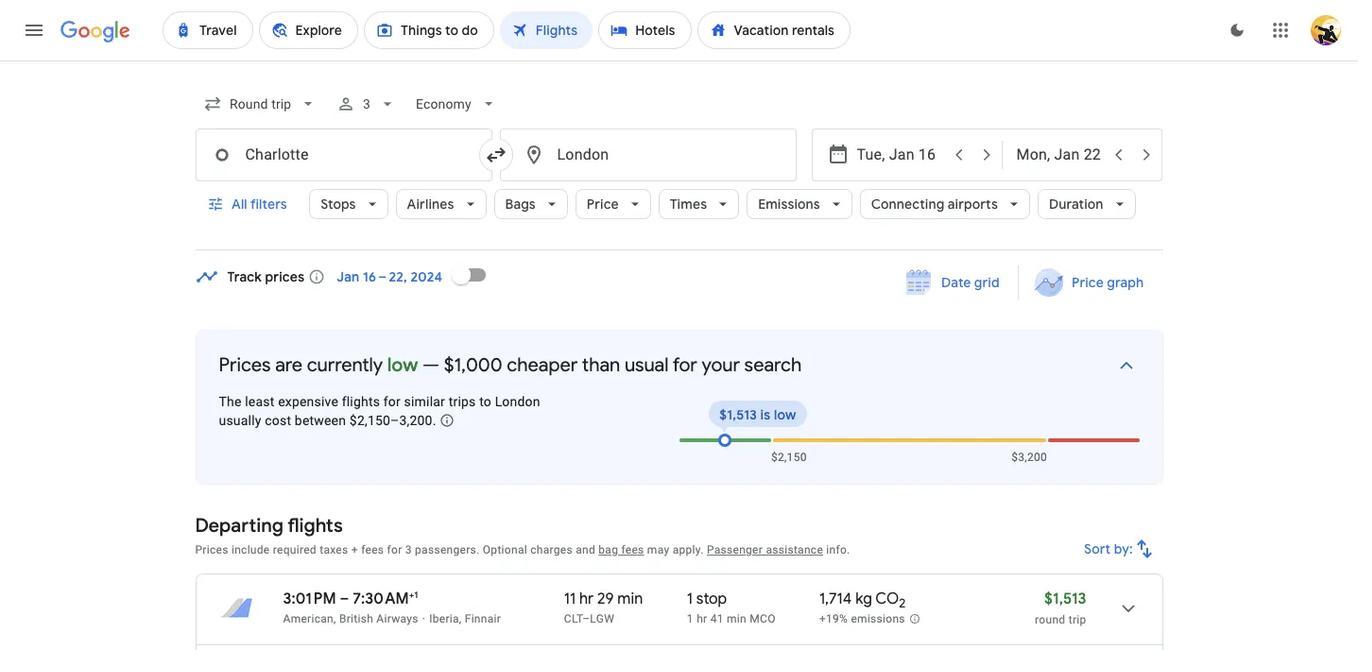 Task type: describe. For each thing, give the bounding box(es) containing it.
airways
[[377, 613, 419, 626]]

may
[[647, 544, 670, 557]]

– inside 11 hr 29 min clt – lgw
[[583, 613, 590, 626]]

for inside the least expensive flights for similar trips to london usually cost between $2,150–3,200 .
[[384, 394, 401, 409]]

price graph button
[[1023, 266, 1160, 300]]

learn more about price insights image
[[440, 413, 455, 429]]

the
[[219, 394, 242, 409]]

graph
[[1108, 274, 1144, 291]]

price for price
[[587, 196, 619, 213]]

.
[[433, 413, 436, 428]]

1,714 kg co 2
[[820, 590, 906, 612]]

0 vertical spatial +
[[351, 544, 358, 557]]

price button
[[576, 182, 651, 227]]

airlines
[[407, 196, 454, 213]]

trips
[[449, 394, 476, 409]]

3:01 pm
[[283, 590, 336, 609]]

2
[[899, 596, 906, 612]]

1 horizontal spatial low
[[774, 407, 797, 424]]

date
[[941, 274, 971, 291]]

bag
[[599, 544, 619, 557]]

the least expensive flights for similar trips to london usually cost between $2,150–3,200 .
[[219, 394, 540, 428]]

flights inside the least expensive flights for similar trips to london usually cost between $2,150–3,200 .
[[342, 394, 380, 409]]

london
[[495, 394, 540, 409]]

$1,513 round trip
[[1035, 590, 1087, 627]]

bags
[[505, 196, 536, 213]]

Return text field
[[1017, 130, 1104, 181]]

iberia, finnair
[[429, 613, 501, 626]]

41
[[711, 613, 724, 626]]

track prices
[[227, 269, 305, 286]]

1 left stop
[[687, 590, 693, 609]]

date grid button
[[892, 266, 1015, 300]]

3 inside popup button
[[363, 96, 370, 112]]

currently
[[307, 354, 383, 377]]

prices for prices include required taxes + fees for 3 passengers. optional charges and bag fees may apply. passenger assistance
[[195, 544, 228, 557]]

stop
[[697, 590, 727, 609]]

– inside 3:01 pm – 7:30 am + 1
[[340, 590, 349, 609]]

co
[[876, 590, 899, 609]]

1 vertical spatial flights
[[288, 514, 343, 538]]

british
[[339, 613, 374, 626]]

sort
[[1084, 541, 1111, 558]]

—
[[423, 354, 440, 377]]

taxes
[[320, 544, 348, 557]]

3:01 pm – 7:30 am + 1
[[283, 589, 418, 609]]

price graph
[[1072, 274, 1144, 291]]

passenger
[[707, 544, 763, 557]]

than
[[582, 354, 620, 377]]

airports
[[948, 196, 998, 213]]

hr inside 11 hr 29 min clt – lgw
[[580, 590, 594, 609]]

kg
[[856, 590, 872, 609]]

departing
[[195, 514, 284, 538]]

11
[[564, 590, 576, 609]]

mco
[[750, 613, 776, 626]]

all filters button
[[195, 182, 302, 227]]

learn more about tracked prices image
[[308, 269, 325, 286]]

1 inside 3:01 pm – 7:30 am + 1
[[414, 589, 418, 601]]

round
[[1035, 614, 1066, 627]]

sort by:
[[1084, 541, 1133, 558]]

jan
[[337, 269, 360, 286]]

$2,150
[[771, 451, 807, 464]]

times button
[[659, 182, 739, 227]]

11 hr 29 min clt – lgw
[[564, 590, 643, 626]]

passengers.
[[415, 544, 480, 557]]

+19%
[[820, 613, 848, 626]]

main content containing prices are currently
[[195, 252, 1181, 650]]

$3,200
[[1012, 451, 1048, 464]]

29
[[598, 590, 614, 609]]

connecting
[[871, 196, 945, 213]]

all filters
[[231, 196, 287, 213]]

change appearance image
[[1215, 8, 1260, 53]]

hr inside 1 stop 1 hr 41 min mco
[[697, 613, 708, 626]]

usually
[[219, 413, 262, 428]]

1 down 1 stop flight. element
[[687, 613, 694, 626]]

are
[[275, 354, 303, 377]]



Task type: locate. For each thing, give the bounding box(es) containing it.
apply.
[[673, 544, 704, 557]]

iberia,
[[429, 613, 462, 626]]

by:
[[1114, 541, 1133, 558]]

main menu image
[[23, 19, 45, 42]]

prices
[[265, 269, 305, 286]]

emissions
[[758, 196, 820, 213]]

0 horizontal spatial hr
[[580, 590, 594, 609]]

1,714
[[820, 590, 852, 609]]

0 vertical spatial low
[[387, 354, 418, 377]]

hr left 41 in the right of the page
[[697, 613, 708, 626]]

emissions
[[851, 613, 906, 626]]

price inside 'button'
[[1072, 274, 1104, 291]]

jan 16 – 22, 2024
[[337, 269, 443, 286]]

1
[[414, 589, 418, 601], [687, 590, 693, 609], [687, 613, 694, 626]]

0 vertical spatial 3
[[363, 96, 370, 112]]

is
[[761, 407, 771, 424]]

None text field
[[195, 129, 492, 182], [500, 129, 797, 182], [195, 129, 492, 182], [500, 129, 797, 182]]

prices up the
[[219, 354, 271, 377]]

times
[[670, 196, 707, 213]]

prices
[[219, 354, 271, 377], [195, 544, 228, 557]]

1 horizontal spatial 3
[[405, 544, 412, 557]]

low
[[387, 354, 418, 377], [774, 407, 797, 424]]

+ right taxes
[[351, 544, 358, 557]]

Arrival time: 7:30 AM on  Wednesday, January 17. text field
[[353, 589, 418, 609]]

 image
[[422, 613, 426, 626]]

flights up $2,150–3,200
[[342, 394, 380, 409]]

charges
[[531, 544, 573, 557]]

loading results progress bar
[[0, 61, 1359, 64]]

swap origin and destination. image
[[485, 144, 507, 166]]

sort by: button
[[1077, 527, 1163, 572]]

1 stop 1 hr 41 min mco
[[687, 590, 776, 626]]

$1,513 left is
[[720, 407, 757, 424]]

finnair
[[465, 613, 501, 626]]

1 vertical spatial low
[[774, 407, 797, 424]]

grid
[[974, 274, 1000, 291]]

price right bags popup button
[[587, 196, 619, 213]]

cheaper
[[507, 354, 578, 377]]

lgw
[[590, 613, 615, 626]]

Departure time: 3:01 PM. text field
[[283, 590, 336, 609]]

flights
[[342, 394, 380, 409], [288, 514, 343, 538]]

0 horizontal spatial 3
[[363, 96, 370, 112]]

0 vertical spatial flights
[[342, 394, 380, 409]]

0 horizontal spatial +
[[351, 544, 358, 557]]

16 – 22,
[[363, 269, 407, 286]]

$1,513 for is
[[720, 407, 757, 424]]

layover (1 of 1) is a 1 hr 41 min layover at orlando international airport in orlando. element
[[687, 612, 810, 627]]

low left —
[[387, 354, 418, 377]]

0 horizontal spatial $1,513
[[720, 407, 757, 424]]

1 horizontal spatial min
[[727, 613, 747, 626]]

1 vertical spatial 3
[[405, 544, 412, 557]]

for up arrival time: 7:30 am on  wednesday, january 17. text field
[[387, 544, 402, 557]]

track
[[227, 269, 262, 286]]

3 button
[[329, 81, 405, 127]]

emissions button
[[747, 182, 852, 227]]

1 vertical spatial for
[[384, 394, 401, 409]]

1513 US dollars text field
[[1045, 590, 1087, 609]]

prices down departing
[[195, 544, 228, 557]]

american,
[[283, 613, 336, 626]]

fees right taxes
[[361, 544, 384, 557]]

hr
[[580, 590, 594, 609], [697, 613, 708, 626]]

$1,513 is low
[[720, 407, 797, 424]]

fees
[[361, 544, 384, 557], [622, 544, 644, 557]]

min inside 11 hr 29 min clt – lgw
[[618, 590, 643, 609]]

$2,150–3,200
[[350, 413, 433, 428]]

include
[[232, 544, 270, 557]]

2024
[[411, 269, 443, 286]]

0 horizontal spatial –
[[340, 590, 349, 609]]

flights up taxes
[[288, 514, 343, 538]]

0 horizontal spatial low
[[387, 354, 418, 377]]

search
[[745, 354, 802, 377]]

to
[[479, 394, 492, 409]]

price inside popup button
[[587, 196, 619, 213]]

1 horizontal spatial $1,513
[[1045, 590, 1087, 609]]

Departure text field
[[857, 130, 944, 181]]

for up $2,150–3,200
[[384, 394, 401, 409]]

price for price graph
[[1072, 274, 1104, 291]]

find the best price region
[[195, 252, 1163, 315]]

+ up airways
[[409, 589, 414, 601]]

0 vertical spatial price
[[587, 196, 619, 213]]

airlines button
[[396, 182, 487, 227]]

1 vertical spatial price
[[1072, 274, 1104, 291]]

optional
[[483, 544, 527, 557]]

1 vertical spatial +
[[409, 589, 414, 601]]

flight details. leaves charlotte douglas international airport at 3:01 pm on tuesday, january 16 and arrives at london gatwick airport at 7:30 am on wednesday, january 17. image
[[1106, 586, 1151, 632]]

similar
[[404, 394, 445, 409]]

hr right 11
[[580, 590, 594, 609]]

min
[[618, 590, 643, 609], [727, 613, 747, 626]]

price left graph
[[1072, 274, 1104, 291]]

7:30 am
[[353, 590, 409, 609]]

0 vertical spatial –
[[340, 590, 349, 609]]

min inside 1 stop 1 hr 41 min mco
[[727, 613, 747, 626]]

1 vertical spatial min
[[727, 613, 747, 626]]

departing flights
[[195, 514, 343, 538]]

stops
[[321, 196, 356, 213]]

+ inside 3:01 pm – 7:30 am + 1
[[409, 589, 414, 601]]

1 horizontal spatial +
[[409, 589, 414, 601]]

0 vertical spatial $1,513
[[720, 407, 757, 424]]

total duration 11 hr 29 min. element
[[564, 590, 687, 612]]

1 horizontal spatial price
[[1072, 274, 1104, 291]]

connecting airports
[[871, 196, 998, 213]]

1 fees from the left
[[361, 544, 384, 557]]

1 vertical spatial –
[[583, 613, 590, 626]]

assistance
[[766, 544, 824, 557]]

1 stop flight. element
[[687, 590, 727, 612]]

$1,000
[[444, 354, 503, 377]]

usual
[[625, 354, 669, 377]]

trip
[[1069, 614, 1087, 627]]

required
[[273, 544, 317, 557]]

3
[[363, 96, 370, 112], [405, 544, 412, 557]]

and
[[576, 544, 596, 557]]

main content
[[195, 252, 1181, 650]]

duration button
[[1038, 182, 1136, 227]]

$1,513 inside $1,513 round trip
[[1045, 590, 1087, 609]]

duration
[[1049, 196, 1104, 213]]

$1,513
[[720, 407, 757, 424], [1045, 590, 1087, 609]]

date grid
[[941, 274, 1000, 291]]

None field
[[195, 87, 325, 121], [408, 87, 505, 121], [195, 87, 325, 121], [408, 87, 505, 121]]

for left your
[[673, 354, 698, 377]]

0 horizontal spatial min
[[618, 590, 643, 609]]

1 horizontal spatial –
[[583, 613, 590, 626]]

cost
[[265, 413, 291, 428]]

1 vertical spatial $1,513
[[1045, 590, 1087, 609]]

clt
[[564, 613, 583, 626]]

$1,513 for round
[[1045, 590, 1087, 609]]

None search field
[[195, 81, 1163, 251]]

0 vertical spatial prices
[[219, 354, 271, 377]]

0 vertical spatial min
[[618, 590, 643, 609]]

1 horizontal spatial fees
[[622, 544, 644, 557]]

expensive
[[278, 394, 338, 409]]

0 vertical spatial hr
[[580, 590, 594, 609]]

connecting airports button
[[860, 182, 1030, 227]]

0 vertical spatial for
[[673, 354, 698, 377]]

bag fees button
[[599, 544, 644, 557]]

1 vertical spatial hr
[[697, 613, 708, 626]]

$1,513 up trip
[[1045, 590, 1087, 609]]

least
[[245, 394, 275, 409]]

1 up airways
[[414, 589, 418, 601]]

leaves charlotte douglas international airport at 3:01 pm on tuesday, january 16 and arrives at london gatwick airport at 7:30 am on wednesday, january 17. element
[[283, 589, 418, 609]]

0 horizontal spatial price
[[587, 196, 619, 213]]

fees right bag
[[622, 544, 644, 557]]

none search field containing all filters
[[195, 81, 1163, 251]]

prices include required taxes + fees for 3 passengers. optional charges and bag fees may apply. passenger assistance
[[195, 544, 824, 557]]

min right 41 in the right of the page
[[727, 613, 747, 626]]

min right 29
[[618, 590, 643, 609]]

1 vertical spatial prices
[[195, 544, 228, 557]]

0 horizontal spatial fees
[[361, 544, 384, 557]]

2 fees from the left
[[622, 544, 644, 557]]

passenger assistance button
[[707, 544, 824, 557]]

prices for prices are currently low — $1,000 cheaper than usual for your search
[[219, 354, 271, 377]]

low right is
[[774, 407, 797, 424]]

2 vertical spatial for
[[387, 544, 402, 557]]

all
[[231, 196, 247, 213]]

prices are currently low — $1,000 cheaper than usual for your search
[[219, 354, 802, 377]]

1 horizontal spatial hr
[[697, 613, 708, 626]]

between
[[295, 413, 346, 428]]

stops button
[[309, 182, 388, 227]]

filters
[[250, 196, 287, 213]]



Task type: vqa. For each thing, say whether or not it's contained in the screenshot.
2nd carbon from the top
no



